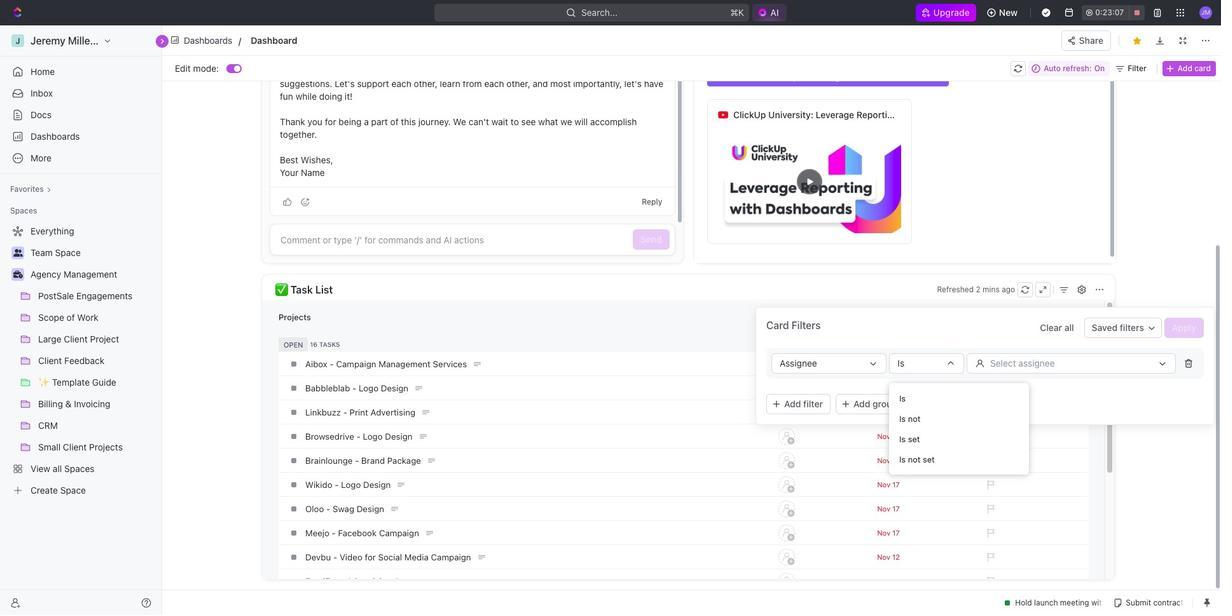 Task type: vqa. For each thing, say whether or not it's contained in the screenshot.
the "New Space"
no



Task type: describe. For each thing, give the bounding box(es) containing it.
don't
[[484, 66, 505, 76]]

2 other, from the left
[[507, 78, 531, 89]]

is not
[[900, 414, 921, 424]]

while
[[296, 91, 317, 102]]

projects
[[279, 312, 311, 323]]

your
[[579, 66, 597, 76]]

clickup university: leverage reporting with dashboards link
[[734, 100, 972, 130]]

1 horizontal spatial and
[[638, 66, 654, 76]]

filter
[[804, 399, 823, 410]]

with
[[901, 109, 919, 120]]

we
[[561, 116, 572, 127]]

saved filters button
[[1085, 318, 1163, 339]]

add for add card
[[1178, 63, 1193, 73]]

clickup logo image
[[1159, 31, 1215, 42]]

this inside remember, every idea matters in this project. so, don't hesitate to share your thoughts and suggestions. let's support each other, learn from each other, and most importantly, let's have fun while doing it!
[[417, 66, 432, 76]]

dec
[[1056, 31, 1072, 41]]

agency management
[[31, 269, 117, 280]]

part
[[371, 116, 388, 127]]

let's
[[335, 78, 355, 89]]

mode:
[[193, 63, 219, 73]]

✅ task list button
[[275, 281, 933, 299]]

fun
[[280, 91, 293, 102]]

build
[[748, 71, 769, 82]]

is for is not
[[900, 414, 906, 424]]

0:23:07
[[1096, 8, 1125, 17]]

refresh:
[[1064, 63, 1092, 73]]

let's
[[625, 78, 642, 89]]

best wishes, your name
[[280, 155, 333, 178]]

see
[[522, 116, 536, 127]]

thank
[[280, 116, 305, 127]]

ago
[[1002, 285, 1016, 295]]

1 vertical spatial and
[[533, 78, 548, 89]]

send button
[[633, 230, 670, 250]]

docs
[[31, 109, 52, 120]]

clickup
[[734, 109, 766, 120]]

journey.
[[419, 116, 451, 127]]

name
[[301, 167, 325, 178]]

add group button
[[836, 395, 906, 415]]

management inside sidebar navigation
[[64, 269, 117, 280]]

task
[[291, 284, 313, 296]]

reply button
[[637, 194, 668, 210]]

0 vertical spatial management
[[812, 71, 867, 82]]

agency
[[31, 269, 61, 280]]

edit mode:
[[175, 63, 219, 73]]

favorites button
[[5, 182, 56, 197]]

together.
[[280, 129, 317, 140]]

edit
[[175, 63, 191, 73]]

reply
[[642, 197, 663, 206]]

✅
[[276, 284, 288, 296]]

you
[[308, 116, 323, 127]]

✅ task list
[[276, 284, 333, 296]]

being
[[339, 116, 362, 127]]

saved
[[1092, 323, 1118, 333]]

2
[[976, 285, 981, 295]]

a
[[364, 116, 369, 127]]

university:
[[769, 109, 814, 120]]

dashboards for the topmost dashboards link
[[184, 35, 232, 45]]

home
[[31, 66, 55, 77]]

is not set
[[900, 455, 935, 465]]

2023
[[1087, 31, 1107, 41]]

remember, every idea matters in this project. so, don't hesitate to share your thoughts and suggestions. let's support each other, learn from each other, and most importantly, let's have fun while doing it!
[[280, 66, 666, 102]]

13,
[[1074, 31, 1085, 41]]

for
[[325, 116, 336, 127]]

upgrade link
[[916, 4, 977, 22]]

1 vertical spatial set
[[923, 455, 935, 465]]

matters
[[374, 66, 405, 76]]

not for is not
[[909, 414, 921, 424]]

clear all button
[[1033, 318, 1082, 339]]

add for add filter
[[785, 399, 801, 410]]

most
[[551, 78, 571, 89]]

1 each from the left
[[392, 78, 412, 89]]

business time image
[[13, 271, 23, 279]]

idea
[[354, 66, 371, 76]]

importantly,
[[574, 78, 622, 89]]

is right 'group'
[[900, 394, 906, 404]]

can't
[[469, 116, 489, 127]]

so,
[[468, 66, 482, 76]]

add filter button
[[767, 395, 831, 415]]

favorites
[[10, 185, 44, 194]]

1 other, from the left
[[414, 78, 438, 89]]

card
[[1195, 63, 1212, 73]]

agency management link
[[31, 265, 154, 285]]

filters
[[1120, 323, 1145, 333]]



Task type: locate. For each thing, give the bounding box(es) containing it.
every
[[329, 66, 351, 76]]

not up is set
[[909, 414, 921, 424]]

other, down hesitate
[[507, 78, 531, 89]]

refreshed
[[938, 285, 974, 295]]

1 vertical spatial this
[[401, 116, 416, 127]]

list
[[316, 284, 333, 296]]

1 horizontal spatial other,
[[507, 78, 531, 89]]

0 vertical spatial and
[[638, 66, 654, 76]]

not down is set
[[909, 455, 921, 465]]

to inside thank you for being a part of this journey. we can't wait to see what we will accomplish together.
[[511, 116, 519, 127]]

clickup university: leverage reporting with dashboards
[[734, 109, 972, 120]]

add left card
[[1178, 63, 1193, 73]]

how
[[715, 71, 733, 82]]

leverage
[[816, 109, 855, 120]]

in
[[407, 66, 415, 76]]

set
[[909, 434, 920, 444], [923, 455, 935, 465]]

to left share
[[543, 66, 551, 76]]

0 horizontal spatial each
[[392, 78, 412, 89]]

sidebar navigation
[[0, 25, 162, 616]]

1 not from the top
[[909, 414, 921, 424]]

new
[[1000, 7, 1018, 18]]

dashboard
[[870, 71, 916, 82]]

dashboards right with
[[921, 109, 972, 120]]

is up is set
[[900, 414, 906, 424]]

share
[[1080, 35, 1104, 45]]

dashboards inside sidebar navigation
[[31, 131, 80, 142]]

how to build a project management dashboard guide
[[715, 71, 943, 82]]

is for is not set
[[900, 455, 906, 465]]

support
[[357, 78, 389, 89]]

send
[[641, 234, 662, 245]]

apply
[[1173, 323, 1197, 333]]

1 horizontal spatial dashboards
[[184, 35, 232, 45]]

home link
[[5, 62, 157, 82]]

dec 13, 2023 at 1:07 pm
[[1056, 31, 1150, 41]]

and up have on the top right of page
[[638, 66, 654, 76]]

auto refresh: on
[[1044, 63, 1105, 73]]

is down is set
[[900, 455, 906, 465]]

0 vertical spatial dashboards link
[[167, 31, 237, 50]]

clear all
[[1041, 323, 1075, 333]]

other,
[[414, 78, 438, 89], [507, 78, 531, 89]]

to left see
[[511, 116, 519, 127]]

mins
[[983, 285, 1000, 295]]

is
[[898, 358, 905, 369], [900, 394, 906, 404], [900, 414, 906, 424], [900, 434, 906, 444], [900, 455, 906, 465]]

1 vertical spatial to
[[511, 116, 519, 127]]

dashboards
[[184, 35, 232, 45], [921, 109, 972, 120], [31, 131, 80, 142]]

add
[[1178, 63, 1193, 73], [785, 399, 801, 410], [854, 399, 871, 410]]

have
[[644, 78, 664, 89]]

0 horizontal spatial dashboards link
[[5, 127, 157, 147]]

search...
[[582, 7, 618, 18]]

⌘k
[[731, 7, 745, 18]]

this inside thank you for being a part of this journey. we can't wait to see what we will accomplish together.
[[401, 116, 416, 127]]

2 horizontal spatial dashboards
[[921, 109, 972, 120]]

None text field
[[251, 32, 604, 48]]

1:07
[[1119, 31, 1135, 41]]

this right "in"
[[417, 66, 432, 76]]

will
[[575, 116, 588, 127]]

1 horizontal spatial add
[[854, 399, 871, 410]]

auto
[[1044, 63, 1061, 73]]

0 horizontal spatial set
[[909, 434, 920, 444]]

is for is set
[[900, 434, 906, 444]]

2 each from the left
[[485, 78, 504, 89]]

0 horizontal spatial this
[[401, 116, 416, 127]]

dashboards link up the mode:
[[167, 31, 237, 50]]

docs link
[[5, 105, 157, 125]]

1 horizontal spatial dashboards link
[[167, 31, 237, 50]]

inbox link
[[5, 83, 157, 104]]

clear
[[1041, 323, 1063, 333]]

0 horizontal spatial and
[[533, 78, 548, 89]]

0 horizontal spatial add
[[785, 399, 801, 410]]

0 horizontal spatial other,
[[414, 78, 438, 89]]

0 horizontal spatial to
[[511, 116, 519, 127]]

pm
[[1137, 31, 1150, 41]]

add left 'group'
[[854, 399, 871, 410]]

thank you for being a part of this journey. we can't wait to see what we will accomplish together.
[[280, 116, 640, 140]]

on
[[1095, 63, 1105, 73]]

is button
[[890, 354, 965, 374]]

management right agency
[[64, 269, 117, 280]]

it!
[[345, 91, 353, 102]]

hesitate
[[508, 66, 541, 76]]

is set
[[900, 434, 920, 444]]

to inside remember, every idea matters in this project. so, don't hesitate to share your thoughts and suggestions. let's support each other, learn from each other, and most importantly, let's have fun while doing it!
[[543, 66, 551, 76]]

wait
[[492, 116, 508, 127]]

accomplish
[[591, 116, 637, 127]]

this
[[417, 66, 432, 76], [401, 116, 416, 127]]

refreshed 2 mins ago
[[938, 285, 1016, 295]]

1 horizontal spatial each
[[485, 78, 504, 89]]

group
[[873, 399, 898, 410]]

each
[[392, 78, 412, 89], [485, 78, 504, 89]]

new button
[[982, 3, 1026, 23]]

is inside dropdown button
[[898, 358, 905, 369]]

project.
[[434, 66, 466, 76]]

1 vertical spatial not
[[909, 455, 921, 465]]

to
[[736, 71, 746, 82]]

1 vertical spatial dashboards
[[921, 109, 972, 120]]

is down is not
[[900, 434, 906, 444]]

and left most
[[533, 78, 548, 89]]

not
[[909, 414, 921, 424], [909, 455, 921, 465]]

thoughts
[[599, 66, 636, 76]]

what
[[539, 116, 558, 127]]

add left filter
[[785, 399, 801, 410]]

add for add group
[[854, 399, 871, 410]]

other, down "in"
[[414, 78, 438, 89]]

share button
[[1062, 30, 1112, 51]]

add card button
[[1163, 61, 1217, 76]]

your
[[280, 167, 299, 178]]

remember,
[[280, 66, 327, 76]]

dashboards up the mode:
[[184, 35, 232, 45]]

add filter
[[785, 399, 823, 410]]

1 horizontal spatial set
[[923, 455, 935, 465]]

dashboards for leftmost dashboards link
[[31, 131, 80, 142]]

from
[[463, 78, 482, 89]]

doing
[[319, 91, 342, 102]]

saved filters
[[1092, 323, 1145, 333]]

upgrade
[[934, 7, 970, 18]]

dashboards link
[[167, 31, 237, 50], [5, 127, 157, 147]]

0 vertical spatial this
[[417, 66, 432, 76]]

1 horizontal spatial this
[[417, 66, 432, 76]]

each down "in"
[[392, 78, 412, 89]]

2 horizontal spatial add
[[1178, 63, 1193, 73]]

2 vertical spatial dashboards
[[31, 131, 80, 142]]

0 horizontal spatial dashboards
[[31, 131, 80, 142]]

dashboards down docs
[[31, 131, 80, 142]]

each down "don't"
[[485, 78, 504, 89]]

management up leverage
[[812, 71, 867, 82]]

0 vertical spatial to
[[543, 66, 551, 76]]

is up add group button
[[898, 358, 905, 369]]

we
[[453, 116, 466, 127]]

1 vertical spatial dashboards link
[[5, 127, 157, 147]]

1 horizontal spatial management
[[812, 71, 867, 82]]

2 not from the top
[[909, 455, 921, 465]]

0 vertical spatial dashboards
[[184, 35, 232, 45]]

0:23:07 button
[[1083, 5, 1145, 20]]

this right of
[[401, 116, 416, 127]]

not for is not set
[[909, 455, 921, 465]]

1 vertical spatial management
[[64, 269, 117, 280]]

dashboards link down docs link
[[5, 127, 157, 147]]

of
[[390, 116, 399, 127]]

1 horizontal spatial to
[[543, 66, 551, 76]]

0 vertical spatial set
[[909, 434, 920, 444]]

guide
[[918, 71, 943, 82]]

spaces
[[10, 206, 37, 216]]

wishes,
[[301, 155, 333, 165]]

inbox
[[31, 88, 53, 99]]

0 horizontal spatial management
[[64, 269, 117, 280]]

0 vertical spatial not
[[909, 414, 921, 424]]



